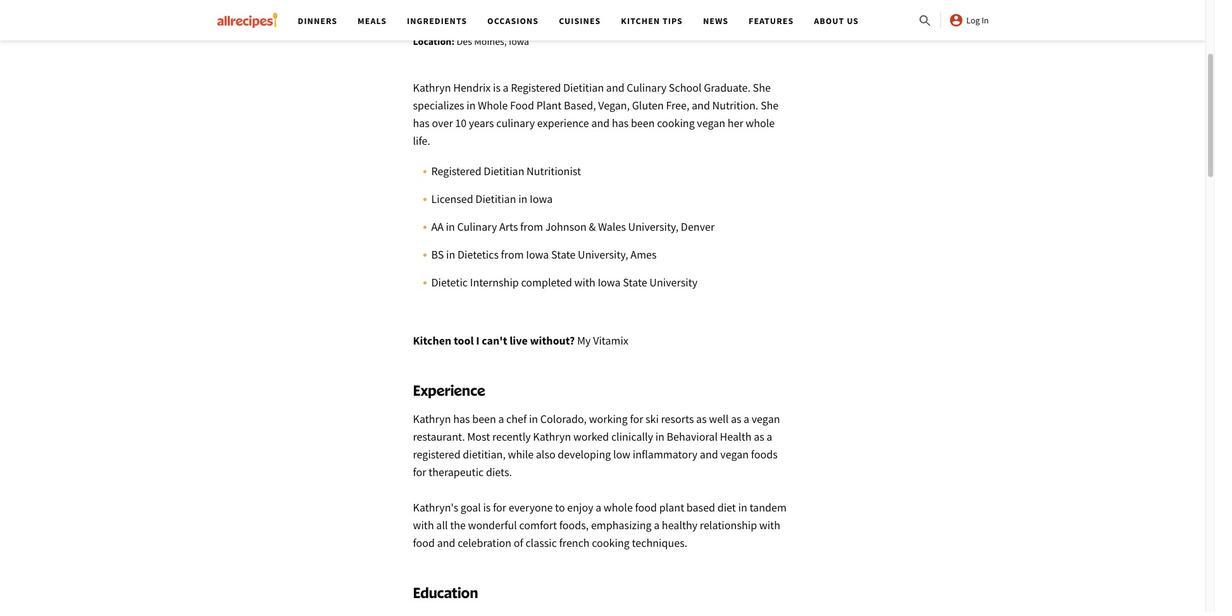 Task type: vqa. For each thing, say whether or not it's contained in the screenshot.
completed
yes



Task type: locate. For each thing, give the bounding box(es) containing it.
0 horizontal spatial with
[[413, 519, 434, 533]]

foods
[[751, 448, 778, 462]]

news link
[[703, 15, 729, 27]]

kathryn for kathryn has been a chef in colorado, working for ski resorts as well as a vegan restaurant. most recently kathryn worked clinically in behavioral health as a registered dietitian, while also developing low inflammatory and vegan foods for therapeutic diets.
[[413, 412, 451, 427]]

johnson up moines,
[[463, 15, 500, 27]]

for down 'registered'
[[413, 465, 427, 480]]

1 horizontal spatial as
[[731, 412, 742, 427]]

kitchen tool i can't live without? my vitamix
[[413, 334, 629, 348]]

2 vertical spatial university,
[[578, 248, 629, 262]]

in down registered dietitian nutritionist
[[519, 192, 528, 206]]

graduate.
[[704, 80, 751, 95]]

0 vertical spatial kitchen
[[621, 15, 661, 27]]

10
[[455, 116, 467, 130]]

location: des moines, iowa
[[413, 35, 530, 47]]

food
[[635, 501, 657, 515], [413, 536, 435, 551]]

0 vertical spatial state
[[606, 15, 628, 27]]

has down vegan,
[[612, 116, 629, 130]]

& up moines,
[[502, 15, 508, 27]]

1 horizontal spatial kitchen
[[621, 15, 661, 27]]

0 horizontal spatial registered
[[432, 164, 482, 179]]

vegan inside kathryn hendrix is a registered dietitian and culinary school graduate. she specializes in whole food plant based, vegan, gluten free, and nutrition. she has over 10 years culinary experience and has been cooking vegan her whole life.
[[697, 116, 726, 130]]

0 horizontal spatial has
[[413, 116, 430, 130]]

been
[[631, 116, 655, 130], [473, 412, 496, 427]]

johnson
[[463, 15, 500, 27], [546, 220, 587, 234]]

dinners
[[298, 15, 338, 27]]

has inside kathryn has been a chef in colorado, working for ski resorts as well as a vegan restaurant. most recently kathryn worked clinically in behavioral health as a registered dietitian, while also developing low inflammatory and vegan foods for therapeutic diets.
[[453, 412, 470, 427]]

over
[[432, 116, 453, 130]]

ingredients
[[407, 15, 467, 27]]

has
[[413, 116, 430, 130], [612, 116, 629, 130], [453, 412, 470, 427]]

gluten
[[632, 98, 664, 113]]

0 vertical spatial &
[[502, 15, 508, 27]]

navigation
[[288, 0, 918, 41]]

1 vertical spatial dietitian
[[484, 164, 525, 179]]

dietitian
[[564, 80, 604, 95], [484, 164, 525, 179], [476, 192, 516, 206]]

1 vertical spatial registered
[[432, 164, 482, 179]]

cooking down free, at the top of the page
[[657, 116, 695, 130]]

university,
[[537, 15, 582, 27], [629, 220, 679, 234], [578, 248, 629, 262]]

2 vertical spatial vegan
[[721, 448, 749, 462]]

1 vertical spatial whole
[[604, 501, 633, 515]]

1 horizontal spatial for
[[493, 501, 507, 515]]

culinary up gluten
[[627, 80, 667, 95]]

about us
[[814, 15, 859, 27]]

culinary up "dietetics"
[[457, 220, 497, 234]]

1 horizontal spatial cooking
[[657, 116, 695, 130]]

years
[[469, 116, 494, 130]]

2 horizontal spatial with
[[760, 519, 781, 533]]

ingredients link
[[407, 15, 467, 27]]

cooking for and
[[657, 116, 695, 130]]

dietitian down registered dietitian nutritionist
[[476, 192, 516, 206]]

whole
[[746, 116, 775, 130], [604, 501, 633, 515]]

from right arts
[[521, 220, 543, 234]]

dietitian inside kathryn hendrix is a registered dietitian and culinary school graduate. she specializes in whole food plant based, vegan, gluten free, and nutrition. she has over 10 years culinary experience and has been cooking vegan her whole life.
[[564, 80, 604, 95]]

iowa down the nutritionist
[[530, 192, 553, 206]]

wales
[[510, 15, 535, 27], [598, 220, 626, 234]]

0 vertical spatial johnson
[[463, 15, 500, 27]]

and
[[607, 80, 625, 95], [692, 98, 710, 113], [592, 116, 610, 130], [700, 448, 719, 462], [437, 536, 456, 551]]

cuisines link
[[559, 15, 601, 27]]

1 vertical spatial state
[[552, 248, 576, 262]]

cooking inside kathryn hendrix is a registered dietitian and culinary school graduate. she specializes in whole food plant based, vegan, gluten free, and nutrition. she has over 10 years culinary experience and has been cooking vegan her whole life.
[[657, 116, 695, 130]]

and down all
[[437, 536, 456, 551]]

state right cuisines
[[606, 15, 628, 27]]

university
[[630, 15, 672, 27], [650, 275, 698, 290]]

kathryn
[[413, 80, 451, 95], [413, 412, 451, 427], [533, 430, 571, 445]]

state for university,
[[552, 248, 576, 262]]

a inside kathryn hendrix is a registered dietitian and culinary school graduate. she specializes in whole food plant based, vegan, gluten free, and nutrition. she has over 10 years culinary experience and has been cooking vegan her whole life.
[[503, 80, 509, 95]]

most
[[467, 430, 490, 445]]

2 vertical spatial state
[[623, 275, 648, 290]]

whole
[[478, 98, 508, 113]]

1 horizontal spatial has
[[453, 412, 470, 427]]

for
[[630, 412, 644, 427], [413, 465, 427, 480], [493, 501, 507, 515]]

kitchen for kitchen tips
[[621, 15, 661, 27]]

0 horizontal spatial cooking
[[592, 536, 630, 551]]

kitchen left tool
[[413, 334, 452, 348]]

0 vertical spatial is
[[493, 80, 501, 95]]

enjoy
[[568, 501, 594, 515]]

dietitian up based,
[[564, 80, 604, 95]]

0 vertical spatial university,
[[537, 15, 582, 27]]

0 horizontal spatial for
[[413, 465, 427, 480]]

resorts
[[661, 412, 694, 427]]

0 vertical spatial vegan
[[697, 116, 726, 130]]

is inside kathryn's goal is for everyone to enjoy a whole food plant based diet in tandem with all the wonderful comfort foods, emphasizing a healthy relationship with food and celebration of classic french cooking techniques.
[[483, 501, 491, 515]]

us
[[847, 15, 859, 27]]

1 vertical spatial kitchen
[[413, 334, 452, 348]]

vegan up foods
[[752, 412, 781, 427]]

log in
[[967, 15, 989, 26]]

1 vertical spatial johnson
[[546, 220, 587, 234]]

is up whole
[[493, 80, 501, 95]]

as left well
[[697, 412, 707, 427]]

state up dietetic internship completed with iowa state university
[[552, 248, 576, 262]]

she right nutrition.
[[761, 98, 779, 113]]

colorado,
[[541, 412, 587, 427]]

registered
[[413, 448, 461, 462]]

kitchen tips
[[621, 15, 683, 27]]

with left all
[[413, 519, 434, 533]]

1 horizontal spatial culinary
[[627, 80, 667, 95]]

completed
[[521, 275, 572, 290]]

kitchen left tips at the right
[[621, 15, 661, 27]]

0 vertical spatial for
[[630, 412, 644, 427]]

with down tandem
[[760, 519, 781, 533]]

1 vertical spatial kathryn
[[413, 412, 451, 427]]

and inside kathryn has been a chef in colorado, working for ski resorts as well as a vegan restaurant. most recently kathryn worked clinically in behavioral health as a registered dietitian, while also developing low inflammatory and vegan foods for therapeutic diets.
[[700, 448, 719, 462]]

plant
[[660, 501, 685, 515]]

0 vertical spatial whole
[[746, 116, 775, 130]]

1 vertical spatial culinary
[[457, 220, 497, 234]]

cooking down emphasizing
[[592, 536, 630, 551]]

from down arts
[[501, 248, 524, 262]]

has up most
[[453, 412, 470, 427]]

2 vertical spatial dietitian
[[476, 192, 516, 206]]

for left ski at the bottom of the page
[[630, 412, 644, 427]]

vegan down the health
[[721, 448, 749, 462]]

in down hendrix
[[467, 98, 476, 113]]

is
[[493, 80, 501, 95], [483, 501, 491, 515]]

in
[[982, 15, 989, 26]]

been up most
[[473, 412, 496, 427]]

and down behavioral
[[700, 448, 719, 462]]

the
[[450, 519, 466, 533]]

with right completed
[[575, 275, 596, 290]]

1 horizontal spatial wales
[[598, 220, 626, 234]]

a up whole
[[503, 80, 509, 95]]

0 vertical spatial cooking
[[657, 116, 695, 130]]

is inside kathryn hendrix is a registered dietitian and culinary school graduate. she specializes in whole food plant based, vegan, gluten free, and nutrition. she has over 10 years culinary experience and has been cooking vegan her whole life.
[[493, 80, 501, 95]]

registered up plant
[[511, 80, 561, 95]]

as
[[697, 412, 707, 427], [731, 412, 742, 427], [754, 430, 765, 445]]

0 vertical spatial culinary
[[627, 80, 667, 95]]

iowa up vitamix
[[598, 275, 621, 290]]

registered up licensed at left top
[[432, 164, 482, 179]]

to
[[555, 501, 565, 515]]

live
[[510, 334, 528, 348]]

dietitian,
[[463, 448, 506, 462]]

dietitian up 'licensed dietitian in iowa'
[[484, 164, 525, 179]]

kitchen for kitchen tool i can't live without? my vitamix
[[413, 334, 452, 348]]

aa in culinary arts from johnson & wales university, denver
[[432, 220, 715, 234]]

0 horizontal spatial been
[[473, 412, 496, 427]]

for inside kathryn's goal is for everyone to enjoy a whole food plant based diet in tandem with all the wonderful comfort foods, emphasizing a healthy relationship with food and celebration of classic french cooking techniques.
[[493, 501, 507, 515]]

0 horizontal spatial kitchen
[[413, 334, 452, 348]]

& up bs in dietetics from iowa state university, ames
[[589, 220, 596, 234]]

education
[[413, 584, 478, 602]]

iowa
[[584, 15, 604, 27], [509, 35, 530, 47], [530, 192, 553, 206], [526, 248, 549, 262], [598, 275, 621, 290]]

developing
[[558, 448, 611, 462]]

vitamix
[[593, 334, 629, 348]]

kathryn's goal is for everyone to enjoy a whole food plant based diet in tandem with all the wonderful comfort foods, emphasizing a healthy relationship with food and celebration of classic french cooking techniques.
[[413, 501, 787, 551]]

0 horizontal spatial food
[[413, 536, 435, 551]]

vegan
[[697, 116, 726, 130], [752, 412, 781, 427], [721, 448, 749, 462]]

0 vertical spatial food
[[635, 501, 657, 515]]

tandem
[[750, 501, 787, 515]]

low
[[614, 448, 631, 462]]

1 vertical spatial cooking
[[592, 536, 630, 551]]

1 horizontal spatial whole
[[746, 116, 775, 130]]

diets.
[[486, 465, 512, 480]]

1 horizontal spatial johnson
[[546, 220, 587, 234]]

has up the life.
[[413, 116, 430, 130]]

1 horizontal spatial registered
[[511, 80, 561, 95]]

1 vertical spatial is
[[483, 501, 491, 515]]

0 horizontal spatial wales
[[510, 15, 535, 27]]

1 vertical spatial been
[[473, 412, 496, 427]]

registered dietitian nutritionist
[[432, 164, 581, 179]]

1 vertical spatial &
[[589, 220, 596, 234]]

0 vertical spatial wales
[[510, 15, 535, 27]]

as up foods
[[754, 430, 765, 445]]

in right diet
[[739, 501, 748, 515]]

plant
[[537, 98, 562, 113]]

0 vertical spatial registered
[[511, 80, 561, 95]]

food down kathryn's
[[413, 536, 435, 551]]

0 vertical spatial kathryn
[[413, 80, 451, 95]]

a up techniques.
[[654, 519, 660, 533]]

kathryn hendrix is a registered dietitian and culinary school graduate. she specializes in whole food plant based, vegan, gluten free, and nutrition. she has over 10 years culinary experience and has been cooking vegan her whole life.
[[413, 80, 779, 148]]

a right enjoy
[[596, 501, 602, 515]]

food left plant at bottom
[[635, 501, 657, 515]]

0 horizontal spatial culinary
[[457, 220, 497, 234]]

0 horizontal spatial johnson
[[463, 15, 500, 27]]

kathryn up restaurant.
[[413, 412, 451, 427]]

whole up emphasizing
[[604, 501, 633, 515]]

education:
[[413, 15, 461, 27]]

0 vertical spatial dietitian
[[564, 80, 604, 95]]

kathryn up also
[[533, 430, 571, 445]]

1 horizontal spatial been
[[631, 116, 655, 130]]

1 horizontal spatial is
[[493, 80, 501, 95]]

hendrix
[[453, 80, 491, 95]]

a up foods
[[767, 430, 773, 445]]

whole right her
[[746, 116, 775, 130]]

occasions
[[488, 15, 539, 27]]

is right goal
[[483, 501, 491, 515]]

&
[[502, 15, 508, 27], [589, 220, 596, 234]]

registered inside kathryn hendrix is a registered dietitian and culinary school graduate. she specializes in whole food plant based, vegan, gluten free, and nutrition. she has over 10 years culinary experience and has been cooking vegan her whole life.
[[511, 80, 561, 95]]

0 horizontal spatial is
[[483, 501, 491, 515]]

navigation containing dinners
[[288, 0, 918, 41]]

as right well
[[731, 412, 742, 427]]

0 horizontal spatial whole
[[604, 501, 633, 515]]

all
[[436, 519, 448, 533]]

chef
[[507, 412, 527, 427]]

2 vertical spatial for
[[493, 501, 507, 515]]

licensed dietitian in iowa
[[432, 192, 553, 206]]

cooking
[[657, 116, 695, 130], [592, 536, 630, 551]]

1 horizontal spatial with
[[575, 275, 596, 290]]

1 vertical spatial food
[[413, 536, 435, 551]]

a up the health
[[744, 412, 750, 427]]

kathryn up specializes
[[413, 80, 451, 95]]

state down ames
[[623, 275, 648, 290]]

0 vertical spatial been
[[631, 116, 655, 130]]

log in link
[[949, 13, 989, 28]]

johnson up bs in dietetics from iowa state university, ames
[[546, 220, 587, 234]]

arts
[[500, 220, 518, 234]]

is for goal
[[483, 501, 491, 515]]

about us link
[[814, 15, 859, 27]]

kathryn inside kathryn hendrix is a registered dietitian and culinary school graduate. she specializes in whole food plant based, vegan, gluten free, and nutrition. she has over 10 years culinary experience and has been cooking vegan her whole life.
[[413, 80, 451, 95]]

been down gluten
[[631, 116, 655, 130]]

cooking inside kathryn's goal is for everyone to enjoy a whole food plant based diet in tandem with all the wonderful comfort foods, emphasizing a healthy relationship with food and celebration of classic french cooking techniques.
[[592, 536, 630, 551]]

and up vegan,
[[607, 80, 625, 95]]

ski
[[646, 412, 659, 427]]

1 horizontal spatial food
[[635, 501, 657, 515]]

2 horizontal spatial as
[[754, 430, 765, 445]]

she up nutrition.
[[753, 80, 771, 95]]

for up wonderful
[[493, 501, 507, 515]]

vegan left her
[[697, 116, 726, 130]]

registered
[[511, 80, 561, 95], [432, 164, 482, 179]]

1 vertical spatial wales
[[598, 220, 626, 234]]



Task type: describe. For each thing, give the bounding box(es) containing it.
relationship
[[700, 519, 757, 533]]

features link
[[749, 15, 794, 27]]

experience
[[413, 382, 485, 400]]

therapeutic
[[429, 465, 484, 480]]

in right aa
[[446, 220, 455, 234]]

cooking for foods,
[[592, 536, 630, 551]]

meals
[[358, 15, 387, 27]]

kitchen tips link
[[621, 15, 683, 27]]

foods,
[[560, 519, 589, 533]]

search image
[[918, 13, 933, 28]]

meals link
[[358, 15, 387, 27]]

comfort
[[520, 519, 557, 533]]

0 horizontal spatial &
[[502, 15, 508, 27]]

iowa down occasions
[[509, 35, 530, 47]]

celebration
[[458, 536, 512, 551]]

inflammatory
[[633, 448, 698, 462]]

log
[[967, 15, 980, 26]]

1 vertical spatial vegan
[[752, 412, 781, 427]]

moines,
[[474, 35, 507, 47]]

in inside kathryn hendrix is a registered dietitian and culinary school graduate. she specializes in whole food plant based, vegan, gluten free, and nutrition. she has over 10 years culinary experience and has been cooking vegan her whole life.
[[467, 98, 476, 113]]

0 vertical spatial from
[[521, 220, 543, 234]]

culinary
[[497, 116, 535, 130]]

also
[[536, 448, 556, 462]]

home image
[[217, 13, 278, 28]]

french
[[560, 536, 590, 551]]

been inside kathryn hendrix is a registered dietitian and culinary school graduate. she specializes in whole food plant based, vegan, gluten free, and nutrition. she has over 10 years culinary experience and has been cooking vegan her whole life.
[[631, 116, 655, 130]]

diet
[[718, 501, 736, 515]]

recently
[[493, 430, 531, 445]]

1 vertical spatial university,
[[629, 220, 679, 234]]

denver
[[681, 220, 715, 234]]

1 vertical spatial for
[[413, 465, 427, 480]]

nutrition.
[[713, 98, 759, 113]]

ames
[[631, 248, 657, 262]]

in right chef on the bottom left of the page
[[529, 412, 538, 427]]

iowa left kitchen tips link
[[584, 15, 604, 27]]

everyone
[[509, 501, 553, 515]]

account image
[[949, 13, 964, 28]]

been inside kathryn has been a chef in colorado, working for ski resorts as well as a vegan restaurant. most recently kathryn worked clinically in behavioral health as a registered dietitian, while also developing low inflammatory and vegan foods for therapeutic diets.
[[473, 412, 496, 427]]

whole inside kathryn's goal is for everyone to enjoy a whole food plant based diet in tandem with all the wonderful comfort foods, emphasizing a healthy relationship with food and celebration of classic french cooking techniques.
[[604, 501, 633, 515]]

licensed
[[432, 192, 474, 206]]

dinners link
[[298, 15, 338, 27]]

1 horizontal spatial &
[[589, 220, 596, 234]]

education: johnson & wales university, iowa state university
[[413, 15, 672, 27]]

vegan,
[[599, 98, 630, 113]]

i
[[476, 334, 480, 348]]

can't
[[482, 334, 508, 348]]

specializes
[[413, 98, 465, 113]]

behavioral
[[667, 430, 718, 445]]

a left chef on the bottom left of the page
[[499, 412, 504, 427]]

nutritionist
[[527, 164, 581, 179]]

tips
[[663, 15, 683, 27]]

2 horizontal spatial for
[[630, 412, 644, 427]]

culinary inside kathryn hendrix is a registered dietitian and culinary school graduate. she specializes in whole food plant based, vegan, gluten free, and nutrition. she has over 10 years culinary experience and has been cooking vegan her whole life.
[[627, 80, 667, 95]]

bs
[[432, 248, 444, 262]]

in right bs
[[446, 248, 456, 262]]

wonderful
[[468, 519, 517, 533]]

features
[[749, 15, 794, 27]]

des
[[457, 35, 472, 47]]

iowa up completed
[[526, 248, 549, 262]]

free,
[[666, 98, 690, 113]]

experience
[[537, 116, 589, 130]]

kathryn for kathryn hendrix is a registered dietitian and culinary school graduate. she specializes in whole food plant based, vegan, gluten free, and nutrition. she has over 10 years culinary experience and has been cooking vegan her whole life.
[[413, 80, 451, 95]]

internship
[[470, 275, 519, 290]]

news
[[703, 15, 729, 27]]

2 vertical spatial kathryn
[[533, 430, 571, 445]]

without?
[[530, 334, 575, 348]]

1 vertical spatial from
[[501, 248, 524, 262]]

food
[[510, 98, 534, 113]]

in up inflammatory
[[656, 430, 665, 445]]

dietetics
[[458, 248, 499, 262]]

my
[[578, 334, 591, 348]]

is for hendrix
[[493, 80, 501, 95]]

dietetic internship completed with iowa state university
[[432, 275, 698, 290]]

kathryn has been a chef in colorado, working for ski resorts as well as a vegan restaurant. most recently kathryn worked clinically in behavioral health as a registered dietitian, while also developing low inflammatory and vegan foods for therapeutic diets.
[[413, 412, 781, 480]]

kathryn's
[[413, 501, 459, 515]]

healthy
[[662, 519, 698, 533]]

techniques.
[[632, 536, 688, 551]]

cuisines
[[559, 15, 601, 27]]

based,
[[564, 98, 596, 113]]

aa
[[432, 220, 444, 234]]

and down vegan,
[[592, 116, 610, 130]]

bs in dietetics from iowa state university, ames
[[432, 248, 657, 262]]

1 vertical spatial she
[[761, 98, 779, 113]]

working
[[589, 412, 628, 427]]

and inside kathryn's goal is for everyone to enjoy a whole food plant based diet in tandem with all the wonderful comfort foods, emphasizing a healthy relationship with food and celebration of classic french cooking techniques.
[[437, 536, 456, 551]]

0 horizontal spatial as
[[697, 412, 707, 427]]

goal
[[461, 501, 481, 515]]

2 horizontal spatial has
[[612, 116, 629, 130]]

while
[[508, 448, 534, 462]]

location:
[[413, 35, 455, 47]]

occasions link
[[488, 15, 539, 27]]

about
[[814, 15, 845, 27]]

whole inside kathryn hendrix is a registered dietitian and culinary school graduate. she specializes in whole food plant based, vegan, gluten free, and nutrition. she has over 10 years culinary experience and has been cooking vegan her whole life.
[[746, 116, 775, 130]]

health
[[720, 430, 752, 445]]

in inside kathryn's goal is for everyone to enjoy a whole food plant based diet in tandem with all the wonderful comfort foods, emphasizing a healthy relationship with food and celebration of classic french cooking techniques.
[[739, 501, 748, 515]]

her
[[728, 116, 744, 130]]

tool
[[454, 334, 474, 348]]

dietitian for in
[[476, 192, 516, 206]]

and right free, at the top of the page
[[692, 98, 710, 113]]

emphasizing
[[591, 519, 652, 533]]

well
[[709, 412, 729, 427]]

0 vertical spatial she
[[753, 80, 771, 95]]

state for university
[[623, 275, 648, 290]]

dietitian for nutritionist
[[484, 164, 525, 179]]

1 vertical spatial university
[[650, 275, 698, 290]]

0 vertical spatial university
[[630, 15, 672, 27]]



